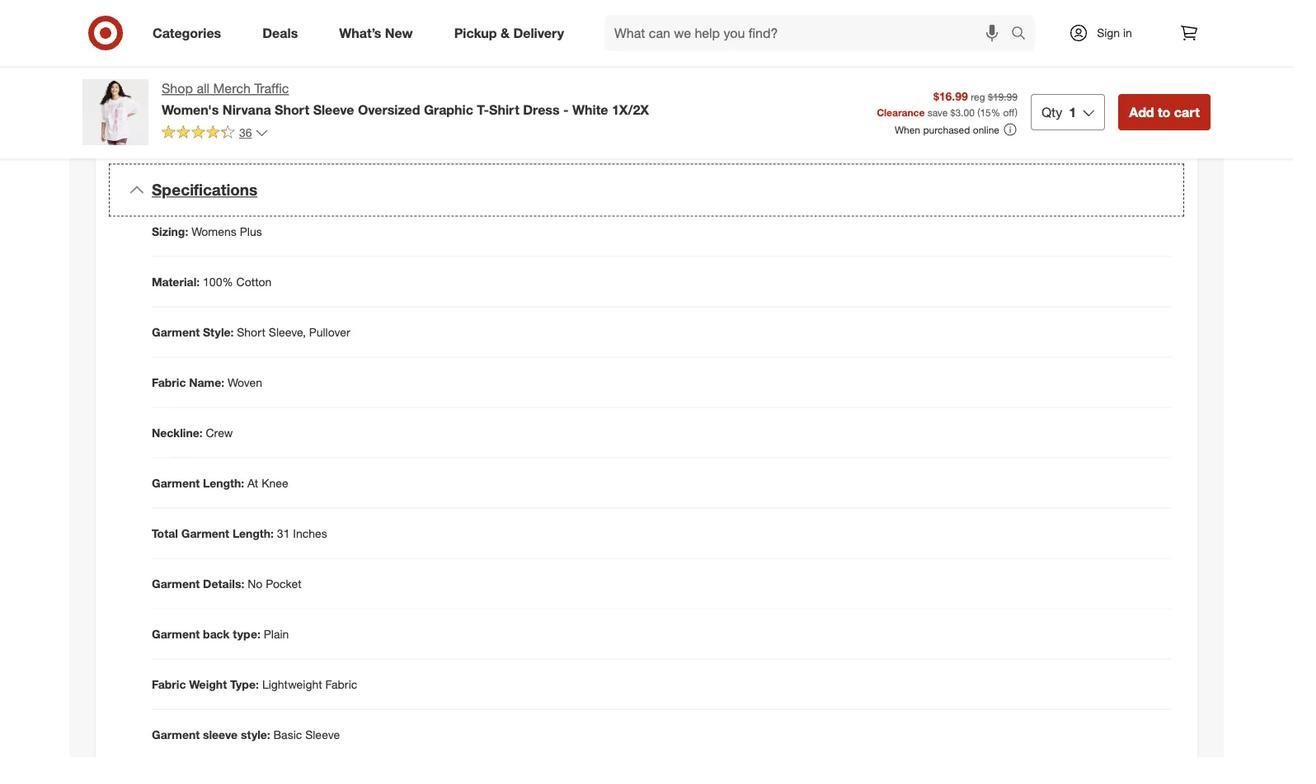 Task type: describe. For each thing, give the bounding box(es) containing it.
online
[[973, 123, 1000, 136]]

knee
[[262, 476, 289, 490]]

garment sleeve style: basic sleeve
[[152, 727, 340, 742]]

plus
[[240, 224, 262, 238]]

t-
[[477, 101, 489, 117]]

1
[[1069, 104, 1077, 120]]

$16.99
[[934, 89, 968, 103]]

style:
[[241, 727, 270, 742]]

garment for back
[[152, 627, 200, 641]]

garment right the total
[[181, 526, 229, 540]]

delivery
[[514, 25, 564, 41]]

material: 100% cotton
[[152, 274, 272, 289]]

name:
[[189, 375, 224, 389]]

women's
[[162, 101, 219, 117]]

3.00
[[956, 106, 975, 118]]

when
[[895, 123, 921, 136]]

sizing:
[[152, 224, 188, 238]]

when purchased online
[[895, 123, 1000, 136]]

pullover
[[309, 325, 350, 339]]

)
[[1015, 106, 1018, 118]]

show more button
[[139, 117, 204, 143]]

What can we help you find? suggestions appear below search field
[[605, 15, 1016, 51]]

what's
[[339, 25, 382, 41]]

nirvana
[[223, 101, 271, 117]]

1x/2x
[[612, 101, 649, 117]]

white
[[573, 101, 608, 117]]

purchased
[[924, 123, 971, 136]]

pocket
[[266, 576, 302, 591]]

womens
[[192, 224, 237, 238]]

fabric for fabric weight type: lightweight fabric
[[152, 677, 186, 691]]

weight
[[189, 677, 227, 691]]

pickup & delivery
[[454, 25, 564, 41]]

sign in
[[1097, 26, 1133, 40]]

dress
[[523, 101, 560, 117]]

search
[[1004, 26, 1044, 43]]

fabric right lightweight
[[326, 677, 357, 691]]

cotton
[[236, 274, 272, 289]]

sign in link
[[1055, 15, 1158, 51]]

in
[[1124, 26, 1133, 40]]

31
[[277, 526, 290, 540]]

fabric weight type: lightweight fabric
[[152, 677, 357, 691]]

specifications
[[152, 180, 258, 199]]

qty 1
[[1042, 104, 1077, 120]]

fabric for fabric name: woven
[[152, 375, 186, 389]]

sleeve inside shop all merch traffic women's nirvana short sleeve oversized graphic t-shirt dress - white 1x/2x
[[313, 101, 354, 117]]

0 vertical spatial length:
[[203, 476, 244, 490]]

details:
[[203, 576, 244, 591]]

add
[[1130, 104, 1155, 120]]

36
[[239, 125, 252, 140]]

categories
[[153, 25, 221, 41]]

what's new link
[[325, 15, 434, 51]]

merch
[[213, 80, 251, 97]]

garment details: no pocket
[[152, 576, 302, 591]]

garment for length:
[[152, 476, 200, 490]]

36 link
[[162, 124, 269, 143]]

type:
[[233, 627, 261, 641]]

add to cart
[[1130, 104, 1200, 120]]

qty
[[1042, 104, 1063, 120]]

material:
[[152, 274, 200, 289]]

sleeve
[[203, 727, 238, 742]]

(
[[978, 106, 980, 118]]

sizing: womens plus
[[152, 224, 262, 238]]

basic
[[274, 727, 302, 742]]

type:
[[230, 677, 259, 691]]



Task type: locate. For each thing, give the bounding box(es) containing it.
traffic
[[254, 80, 289, 97]]

sign
[[1097, 26, 1120, 40]]

length: left 31
[[233, 526, 274, 540]]

garment length: at knee
[[152, 476, 289, 490]]

short inside shop all merch traffic women's nirvana short sleeve oversized graphic t-shirt dress - white 1x/2x
[[275, 101, 310, 117]]

woven
[[228, 375, 262, 389]]

off
[[1004, 106, 1015, 118]]

search button
[[1004, 15, 1044, 54]]

save
[[928, 106, 948, 118]]

to
[[1158, 104, 1171, 120]]

garment left style:
[[152, 325, 200, 339]]

$16.99 reg $19.99 clearance save $ 3.00 ( 15 % off )
[[877, 89, 1018, 118]]

fabric left name:
[[152, 375, 186, 389]]

1 vertical spatial length:
[[233, 526, 274, 540]]

neckline:
[[152, 425, 203, 440]]

pickup & delivery link
[[440, 15, 585, 51]]

$
[[951, 106, 956, 118]]

garment for sleeve
[[152, 727, 200, 742]]

specifications button
[[109, 164, 1185, 216]]

shop
[[162, 80, 193, 97]]

garment left back
[[152, 627, 200, 641]]

garment down neckline: at the bottom of the page
[[152, 476, 200, 490]]

new
[[385, 25, 413, 41]]

garment for details:
[[152, 576, 200, 591]]

lightweight
[[262, 677, 322, 691]]

length: left at
[[203, 476, 244, 490]]

reg
[[971, 90, 986, 103]]

cart
[[1175, 104, 1200, 120]]

short right style:
[[237, 325, 266, 339]]

sleeve left oversized
[[313, 101, 354, 117]]

short
[[275, 101, 310, 117], [237, 325, 266, 339]]

total
[[152, 526, 178, 540]]

100%
[[203, 274, 233, 289]]

garment left 'sleeve'
[[152, 727, 200, 742]]

no
[[248, 576, 263, 591]]

garment style: short sleeve, pullover
[[152, 325, 350, 339]]

show
[[146, 124, 171, 136]]

deals
[[263, 25, 298, 41]]

image of women's nirvana short sleeve oversized graphic t-shirt dress - white 1x/2x image
[[83, 79, 149, 145]]

$19.99
[[988, 90, 1018, 103]]

fabric left weight
[[152, 677, 186, 691]]

15
[[980, 106, 991, 118]]

plain
[[264, 627, 289, 641]]

add to cart button
[[1119, 94, 1211, 130]]

short down traffic
[[275, 101, 310, 117]]

back
[[203, 627, 230, 641]]

style:
[[203, 325, 234, 339]]

more
[[174, 124, 196, 136]]

&
[[501, 25, 510, 41]]

show more
[[146, 124, 196, 136]]

sleeve,
[[269, 325, 306, 339]]

what's new
[[339, 25, 413, 41]]

inches
[[293, 526, 327, 540]]

clearance
[[877, 106, 925, 118]]

categories link
[[139, 15, 242, 51]]

garment back type: plain
[[152, 627, 289, 641]]

1 vertical spatial sleeve
[[305, 727, 340, 742]]

neckline: crew
[[152, 425, 233, 440]]

length:
[[203, 476, 244, 490], [233, 526, 274, 540]]

graphic
[[424, 101, 474, 117]]

%
[[991, 106, 1001, 118]]

oversized
[[358, 101, 420, 117]]

garment left details: in the left of the page
[[152, 576, 200, 591]]

at
[[248, 476, 258, 490]]

fabric
[[152, 375, 186, 389], [152, 677, 186, 691], [326, 677, 357, 691]]

all
[[197, 80, 210, 97]]

garment for style:
[[152, 325, 200, 339]]

0 vertical spatial short
[[275, 101, 310, 117]]

crew
[[206, 425, 233, 440]]

pickup
[[454, 25, 497, 41]]

total garment length: 31 inches
[[152, 526, 327, 540]]

fabric name: woven
[[152, 375, 262, 389]]

sleeve right basic
[[305, 727, 340, 742]]

shop all merch traffic women's nirvana short sleeve oversized graphic t-shirt dress - white 1x/2x
[[162, 80, 649, 117]]

1 horizontal spatial short
[[275, 101, 310, 117]]

0 horizontal spatial short
[[237, 325, 266, 339]]

shirt
[[489, 101, 520, 117]]

1 vertical spatial short
[[237, 325, 266, 339]]

deals link
[[249, 15, 319, 51]]

-
[[563, 101, 569, 117]]

0 vertical spatial sleeve
[[313, 101, 354, 117]]

sleeve
[[313, 101, 354, 117], [305, 727, 340, 742]]

garment
[[152, 325, 200, 339], [152, 476, 200, 490], [181, 526, 229, 540], [152, 576, 200, 591], [152, 627, 200, 641], [152, 727, 200, 742]]



Task type: vqa. For each thing, say whether or not it's contained in the screenshot.


